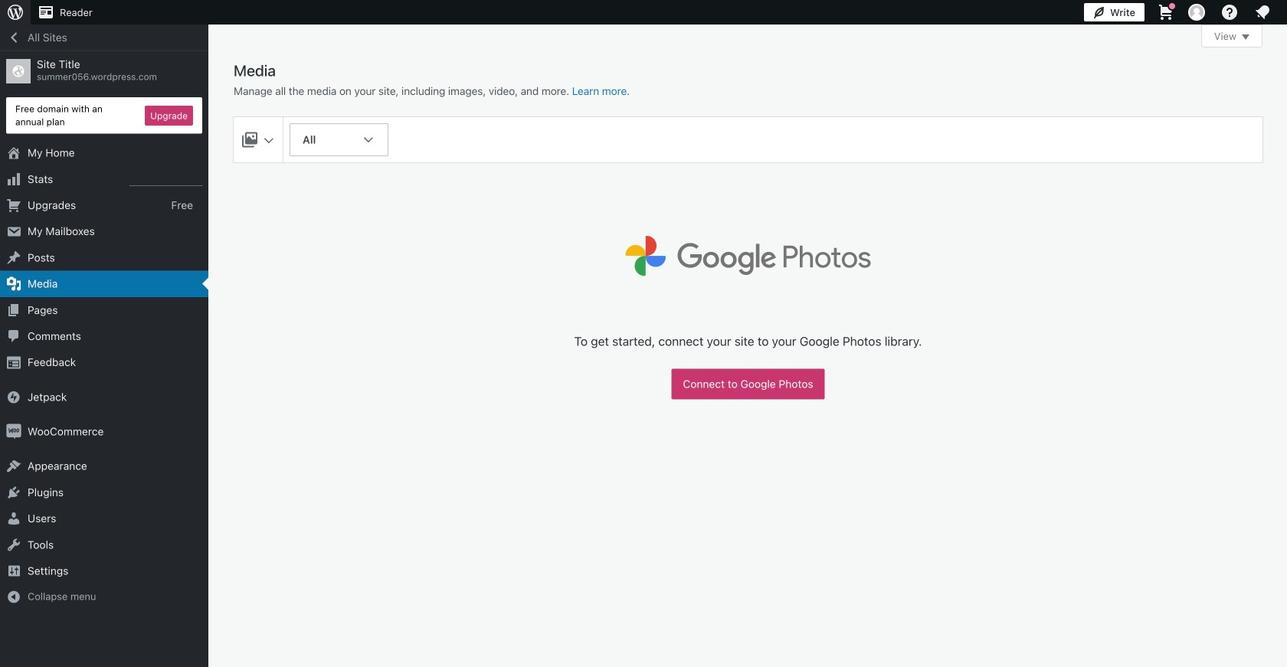 Task type: describe. For each thing, give the bounding box(es) containing it.
manage your sites image
[[6, 3, 25, 21]]

closed image
[[1242, 34, 1250, 40]]

google photos image
[[595, 203, 902, 309]]



Task type: locate. For each thing, give the bounding box(es) containing it.
my profile image
[[1189, 4, 1206, 21]]

manage your notifications image
[[1254, 3, 1272, 21]]

img image
[[6, 390, 21, 405], [6, 424, 21, 440]]

highest hourly views 0 image
[[130, 176, 202, 186]]

1 vertical spatial img image
[[6, 424, 21, 440]]

1 img image from the top
[[6, 390, 21, 405]]

help image
[[1221, 3, 1239, 21]]

2 img image from the top
[[6, 424, 21, 440]]

0 vertical spatial img image
[[6, 390, 21, 405]]

main content
[[234, 25, 1263, 427]]

my shopping cart image
[[1157, 3, 1176, 21]]



